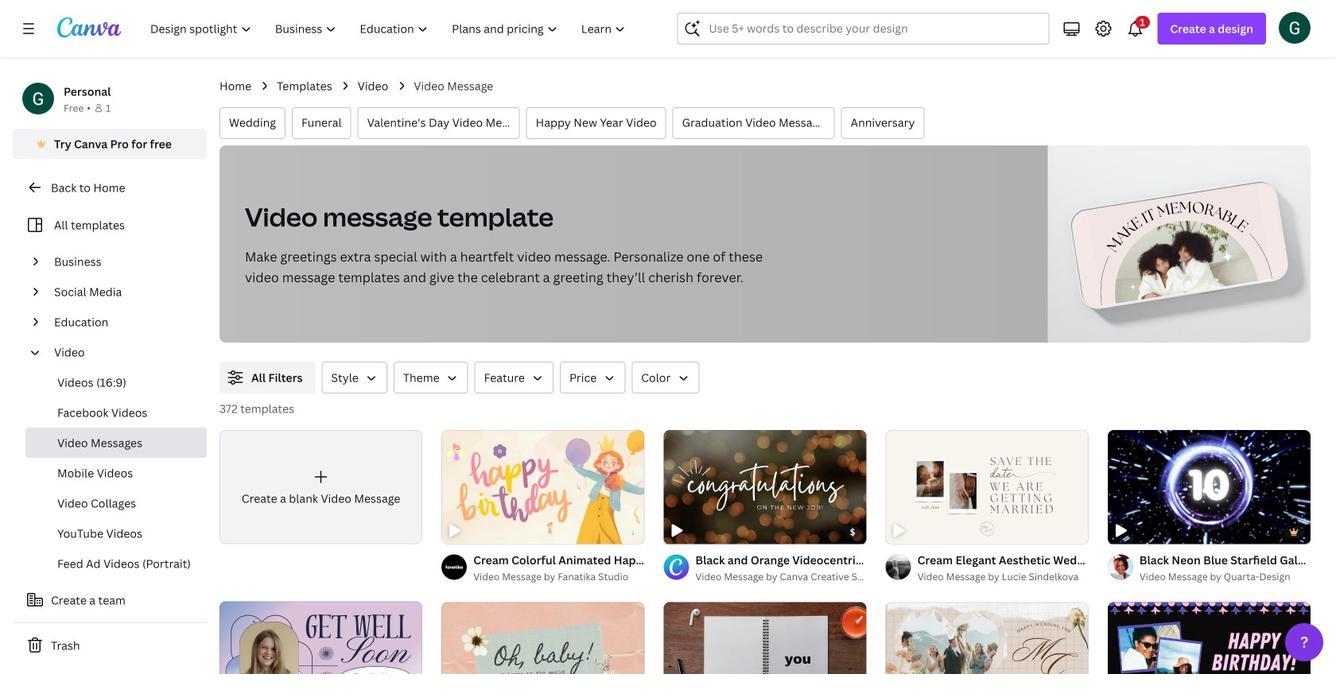 Task type: vqa. For each thing, say whether or not it's contained in the screenshot.
you
no



Task type: locate. For each thing, give the bounding box(es) containing it.
None search field
[[678, 13, 1050, 45]]

create a blank video message element
[[220, 431, 423, 545]]

greg robinson image
[[1280, 12, 1311, 44]]

video message template image
[[1048, 146, 1311, 343], [1087, 184, 1273, 306]]



Task type: describe. For each thing, give the bounding box(es) containing it.
top level navigation element
[[140, 13, 639, 45]]

Search search field
[[709, 14, 1040, 44]]



